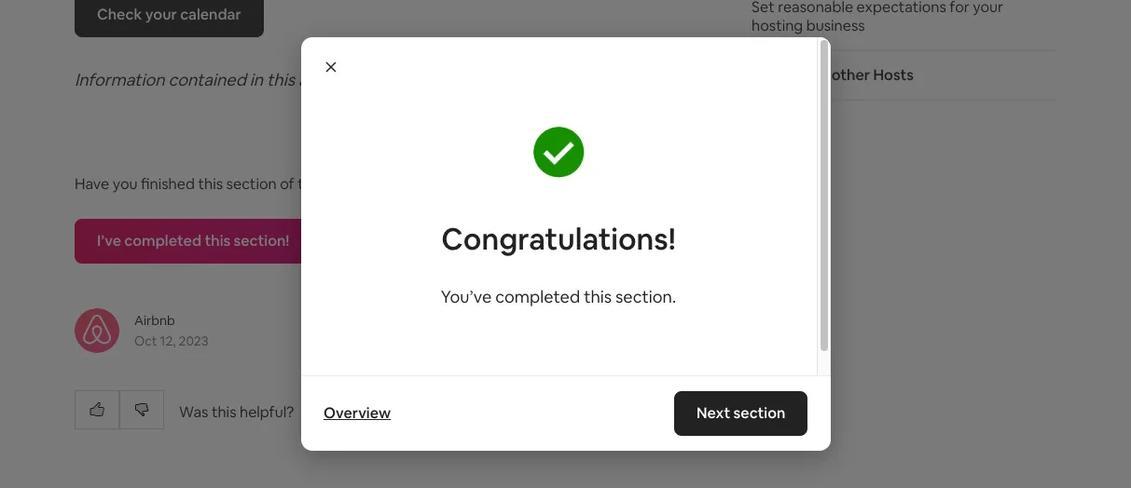 Task type: vqa. For each thing, say whether or not it's contained in the screenshot.
'COMPLETED' for I've
yes



Task type: describe. For each thing, give the bounding box(es) containing it.
overview link
[[314, 396, 400, 433]]

section.
[[616, 286, 676, 308]]

airbnb
[[134, 312, 175, 329]]

article
[[298, 69, 347, 90]]

set reasonable expectations for your hosting business link
[[752, 0, 1035, 35]]

have
[[387, 69, 424, 90]]

learning
[[324, 174, 383, 194]]

in
[[250, 69, 263, 90]]

may
[[351, 69, 384, 90]]

the
[[298, 174, 321, 194]]

congratulations! dialog
[[301, 37, 831, 451]]

have you finished this section of the learning series?
[[75, 174, 435, 194]]

oct
[[134, 333, 157, 350]]

section!
[[234, 231, 290, 251]]

this inside congratulations! dialog
[[584, 286, 612, 308]]

next section
[[697, 404, 786, 424]]

helpful?
[[240, 403, 294, 422]]

12,
[[160, 333, 176, 350]]

for
[[950, 0, 970, 17]]

next section link
[[675, 392, 808, 437]]

check
[[97, 5, 142, 24]]

this right was
[[212, 403, 237, 422]]

was this helpful?
[[179, 403, 294, 422]]

section inside congratulations! dialog
[[734, 404, 786, 424]]

set reasonable expectations for your hosting business
[[752, 0, 1004, 35]]

helpful image
[[90, 403, 104, 418]]

check your calendar link
[[75, 0, 264, 37]]

contained
[[168, 69, 246, 90]]

calendar
[[180, 5, 241, 24]]

changed
[[427, 69, 495, 90]]

information contained in this article may have changed since publication.
[[75, 69, 632, 90]]

since
[[499, 69, 539, 90]]

i've completed this section!
[[97, 231, 290, 251]]

completed for i've
[[124, 231, 202, 251]]

your inside 'set reasonable expectations for your hosting business'
[[973, 0, 1004, 17]]

publication.
[[543, 69, 632, 90]]

was
[[179, 403, 208, 422]]



Task type: locate. For each thing, give the bounding box(es) containing it.
section left of on the left top of page
[[226, 174, 277, 194]]

your right check
[[145, 5, 177, 24]]

check your calendar
[[97, 5, 241, 24]]

business
[[807, 16, 865, 35]]

series?
[[387, 174, 435, 194]]

not helpful image
[[134, 403, 149, 418]]

i've
[[97, 231, 121, 251]]

overview
[[323, 404, 391, 424]]

section right next
[[734, 404, 786, 424]]

you've
[[441, 286, 492, 308]]

completed
[[124, 231, 202, 251], [496, 286, 580, 308]]

author profile picture image
[[75, 309, 119, 353], [75, 309, 119, 353]]

completed for you've
[[496, 286, 580, 308]]

of
[[280, 174, 294, 194]]

this
[[267, 69, 295, 90], [198, 174, 223, 194], [205, 231, 231, 251], [584, 286, 612, 308], [212, 403, 237, 422]]

1 horizontal spatial completed
[[496, 286, 580, 308]]

you
[[113, 174, 138, 194]]

airbnb oct 12, 2023
[[134, 312, 209, 350]]

1 horizontal spatial section
[[734, 404, 786, 424]]

have
[[75, 174, 109, 194]]

congratulations!
[[442, 220, 676, 258]]

0 vertical spatial section
[[226, 174, 277, 194]]

completed image
[[533, 127, 584, 178]]

set
[[752, 0, 775, 17]]

reasonable
[[778, 0, 854, 17]]

information
[[75, 69, 165, 90]]

completed down "congratulations!"
[[496, 286, 580, 308]]

1 horizontal spatial your
[[973, 0, 1004, 17]]

hosting
[[752, 16, 803, 35]]

1 vertical spatial section
[[734, 404, 786, 424]]

0 vertical spatial completed
[[124, 231, 202, 251]]

this inside 'i've completed this section!' button
[[205, 231, 231, 251]]

section
[[226, 174, 277, 194], [734, 404, 786, 424]]

1 vertical spatial completed
[[496, 286, 580, 308]]

0 horizontal spatial completed
[[124, 231, 202, 251]]

this right finished
[[198, 174, 223, 194]]

expectations
[[857, 0, 947, 17]]

next
[[697, 404, 731, 424]]

this left section.
[[584, 286, 612, 308]]

completed inside button
[[124, 231, 202, 251]]

completed inside congratulations! dialog
[[496, 286, 580, 308]]

this right in
[[267, 69, 295, 90]]

completed right the i've
[[124, 231, 202, 251]]

you've completed this section.
[[441, 286, 676, 308]]

i've completed this section! button
[[75, 219, 312, 264]]

your
[[973, 0, 1004, 17], [145, 5, 177, 24]]

this left section!
[[205, 231, 231, 251]]

2023
[[179, 333, 209, 350]]

finished
[[141, 174, 195, 194]]

0 horizontal spatial section
[[226, 174, 277, 194]]

your right for
[[973, 0, 1004, 17]]

0 horizontal spatial your
[[145, 5, 177, 24]]



